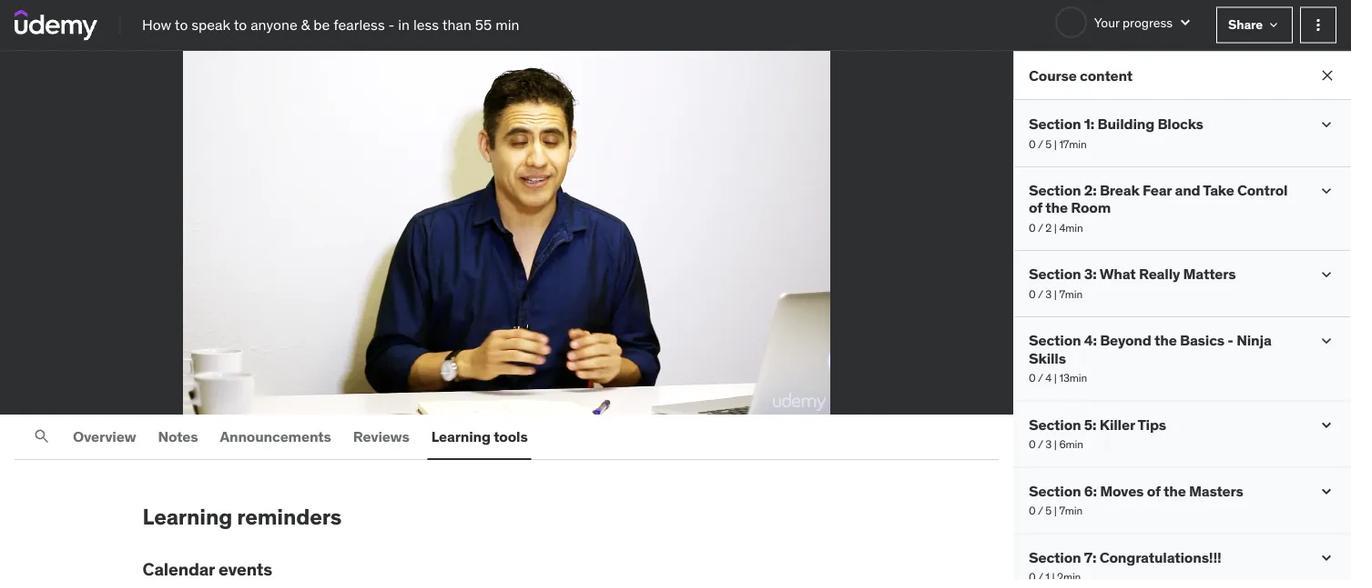 Task type: locate. For each thing, give the bounding box(es) containing it.
min
[[496, 15, 520, 34]]

1 horizontal spatial to
[[234, 15, 247, 34]]

tools
[[494, 427, 528, 446]]

0 horizontal spatial learning
[[143, 504, 232, 531]]

to right 'how'
[[175, 15, 188, 34]]

reminders
[[237, 504, 342, 531]]

4 | from the top
[[1054, 372, 1057, 386]]

section up 17min in the top right of the page
[[1029, 115, 1081, 133]]

congratulations!!!
[[1100, 549, 1222, 567]]

section 7: congratulations!!!
[[1029, 549, 1222, 567]]

section inside the section 1: building blocks 0 / 5 | 17min
[[1029, 115, 1081, 133]]

reviews
[[353, 427, 409, 446]]

5 0 from the top
[[1029, 438, 1036, 452]]

section up 6min
[[1029, 416, 1081, 434]]

1:
[[1084, 115, 1095, 133]]

0 vertical spatial learning
[[431, 427, 491, 446]]

/ inside section 5: killer tips 0 / 3 | 6min
[[1038, 438, 1043, 452]]

notes button
[[154, 415, 202, 459]]

4:
[[1084, 332, 1097, 350]]

3 up "skills"
[[1046, 288, 1052, 302]]

what
[[1100, 265, 1136, 284]]

- left in
[[388, 15, 395, 34]]

3 0 from the top
[[1029, 288, 1036, 302]]

the
[[1046, 199, 1068, 217], [1155, 332, 1177, 350], [1164, 482, 1186, 501]]

learning tools button
[[428, 415, 531, 459]]

0:02 / 2:51
[[166, 386, 228, 402]]

section inside section 6: moves of the masters 0 / 5 | 7min
[[1029, 482, 1081, 501]]

2 vertical spatial the
[[1164, 482, 1186, 501]]

5 inside section 6: moves of the masters 0 / 5 | 7min
[[1046, 505, 1052, 519]]

7min down "4min"
[[1059, 288, 1083, 302]]

0 horizontal spatial of
[[1029, 199, 1043, 217]]

/ inside video player region
[[195, 386, 201, 402]]

1 horizontal spatial learning
[[431, 427, 491, 446]]

5 section from the top
[[1029, 416, 1081, 434]]

2 3 from the top
[[1046, 438, 1052, 452]]

section inside section 5: killer tips 0 / 3 | 6min
[[1029, 416, 1081, 434]]

in
[[398, 15, 410, 34]]

1 vertical spatial learning
[[143, 504, 232, 531]]

section 2: break fear and take control of the room 0 / 2 | 4min
[[1029, 181, 1288, 235]]

0 vertical spatial small image
[[1318, 116, 1336, 134]]

section for 17min
[[1029, 115, 1081, 133]]

the left masters
[[1164, 482, 1186, 501]]

unmute image
[[800, 383, 821, 405]]

1 horizontal spatial -
[[1228, 332, 1234, 350]]

section inside section 2: break fear and take control of the room 0 / 2 | 4min
[[1029, 181, 1081, 200]]

7min inside section 6: moves of the masters 0 / 5 | 7min
[[1059, 505, 1083, 519]]

0 vertical spatial 7min
[[1059, 288, 1083, 302]]

6 section from the top
[[1029, 482, 1081, 501]]

course
[[1029, 66, 1077, 85]]

share button
[[1217, 7, 1293, 43]]

search image
[[33, 428, 51, 446]]

basics
[[1180, 332, 1225, 350]]

| inside section 2: break fear and take control of the room 0 / 2 | 4min
[[1054, 221, 1057, 235]]

- left ninja
[[1228, 332, 1234, 350]]

2 section from the top
[[1029, 181, 1081, 200]]

skills
[[1029, 349, 1066, 368]]

learning
[[431, 427, 491, 446], [143, 504, 232, 531]]

section left 6:
[[1029, 482, 1081, 501]]

video player region
[[0, 51, 1015, 415]]

6:
[[1084, 482, 1097, 501]]

7 section from the top
[[1029, 549, 1081, 567]]

5
[[1046, 137, 1052, 151], [1046, 505, 1052, 519]]

and
[[1175, 181, 1201, 200]]

6 0 from the top
[[1029, 505, 1036, 519]]

/ inside section 2: break fear and take control of the room 0 / 2 | 4min
[[1038, 221, 1043, 235]]

small image for section 6: moves of the masters
[[1318, 483, 1336, 501]]

1 vertical spatial the
[[1155, 332, 1177, 350]]

2 7min from the top
[[1059, 505, 1083, 519]]

/ inside the section 1: building blocks 0 / 5 | 17min
[[1038, 137, 1043, 151]]

0 vertical spatial 5
[[1046, 137, 1052, 151]]

0 vertical spatial the
[[1046, 199, 1068, 217]]

1 vertical spatial 3
[[1046, 438, 1052, 452]]

to
[[175, 15, 188, 34], [234, 15, 247, 34]]

|
[[1054, 137, 1057, 151], [1054, 221, 1057, 235], [1054, 288, 1057, 302], [1054, 372, 1057, 386], [1054, 438, 1057, 452], [1054, 505, 1057, 519]]

xsmall image
[[1267, 18, 1281, 32]]

3 section from the top
[[1029, 265, 1081, 284]]

| inside section 4: beyond the basics - ninja skills 0 / 4 | 13min
[[1054, 372, 1057, 386]]

0 horizontal spatial -
[[388, 15, 395, 34]]

the inside section 2: break fear and take control of the room 0 / 2 | 4min
[[1046, 199, 1068, 217]]

0 vertical spatial 3
[[1046, 288, 1052, 302]]

2 0 from the top
[[1029, 221, 1036, 235]]

5 | from the top
[[1054, 438, 1057, 452]]

of
[[1029, 199, 1043, 217], [1147, 482, 1161, 501]]

1 vertical spatial 5
[[1046, 505, 1052, 519]]

learning tools
[[431, 427, 528, 446]]

2:51
[[204, 386, 228, 402]]

learning for learning reminders
[[143, 504, 232, 531]]

3 left 6min
[[1046, 438, 1052, 452]]

how
[[142, 15, 171, 34]]

0 horizontal spatial to
[[175, 15, 188, 34]]

1 5 from the top
[[1046, 137, 1052, 151]]

section 2: break fear and take control of the room button
[[1029, 181, 1303, 217]]

| inside the section 1: building blocks 0 / 5 | 17min
[[1054, 137, 1057, 151]]

notes
[[158, 427, 198, 446]]

section 6: moves of the masters 0 / 5 | 7min
[[1029, 482, 1244, 519]]

-
[[388, 15, 395, 34], [1228, 332, 1234, 350]]

share
[[1229, 16, 1263, 33]]

3 | from the top
[[1054, 288, 1057, 302]]

0 inside section 5: killer tips 0 / 3 | 6min
[[1029, 438, 1036, 452]]

to right speak on the top of page
[[234, 15, 247, 34]]

7min down 6min
[[1059, 505, 1083, 519]]

speak
[[191, 15, 231, 34]]

content
[[1080, 66, 1133, 85]]

13min
[[1059, 372, 1087, 386]]

of left room
[[1029, 199, 1043, 217]]

0 inside section 6: moves of the masters 0 / 5 | 7min
[[1029, 505, 1036, 519]]

small image
[[1177, 13, 1195, 31], [1318, 182, 1336, 200], [1318, 333, 1336, 351], [1318, 416, 1336, 435], [1318, 483, 1336, 501], [1318, 549, 1336, 568]]

2 | from the top
[[1054, 221, 1057, 235]]

section 3: what really matters button
[[1029, 265, 1303, 284]]

1 | from the top
[[1054, 137, 1057, 151]]

6min
[[1059, 438, 1083, 452]]

0 inside the section 1: building blocks 0 / 5 | 17min
[[1029, 137, 1036, 151]]

0
[[1029, 137, 1036, 151], [1029, 221, 1036, 235], [1029, 288, 1036, 302], [1029, 372, 1036, 386], [1029, 438, 1036, 452], [1029, 505, 1036, 519]]

matters
[[1183, 265, 1236, 284]]

1 section from the top
[[1029, 115, 1081, 133]]

section left 3:
[[1029, 265, 1081, 284]]

1 horizontal spatial of
[[1147, 482, 1161, 501]]

section
[[1029, 115, 1081, 133], [1029, 181, 1081, 200], [1029, 265, 1081, 284], [1029, 332, 1081, 350], [1029, 416, 1081, 434], [1029, 482, 1081, 501], [1029, 549, 1081, 567]]

1 3 from the top
[[1046, 288, 1052, 302]]

section for |
[[1029, 265, 1081, 284]]

announcements button
[[216, 415, 335, 459]]

2 small image from the top
[[1318, 266, 1336, 284]]

learning left tools
[[431, 427, 491, 446]]

udemy image
[[15, 9, 97, 41]]

learning up the calendar
[[143, 504, 232, 531]]

| inside section 5: killer tips 0 / 3 | 6min
[[1054, 438, 1057, 452]]

section inside section 3: what really matters 0 / 3 | 7min
[[1029, 265, 1081, 284]]

small image for section 3: what really matters
[[1318, 266, 1336, 284]]

section left the 4:
[[1029, 332, 1081, 350]]

room
[[1071, 199, 1111, 217]]

small image
[[1318, 116, 1336, 134], [1318, 266, 1336, 284]]

1 vertical spatial -
[[1228, 332, 1234, 350]]

1 vertical spatial of
[[1147, 482, 1161, 501]]

7min
[[1059, 288, 1083, 302], [1059, 505, 1083, 519]]

take
[[1203, 181, 1234, 200]]

section 1: building blocks button
[[1029, 115, 1303, 133]]

5:
[[1084, 416, 1097, 434]]

0 vertical spatial of
[[1029, 199, 1043, 217]]

events
[[218, 559, 272, 581]]

the up 2
[[1046, 199, 1068, 217]]

learning inside button
[[431, 427, 491, 446]]

section inside section 4: beyond the basics - ninja skills 0 / 4 | 13min
[[1029, 332, 1081, 350]]

your
[[1094, 14, 1120, 30]]

0 inside section 4: beyond the basics - ninja skills 0 / 4 | 13min
[[1029, 372, 1036, 386]]

break
[[1100, 181, 1140, 200]]

/ inside section 4: beyond the basics - ninja skills 0 / 4 | 13min
[[1038, 372, 1043, 386]]

4 0 from the top
[[1029, 372, 1036, 386]]

3
[[1046, 288, 1052, 302], [1046, 438, 1052, 452]]

1 small image from the top
[[1318, 116, 1336, 134]]

ninja
[[1237, 332, 1272, 350]]

4 section from the top
[[1029, 332, 1081, 350]]

of right moves
[[1147, 482, 1161, 501]]

0 inside section 3: what really matters 0 / 3 | 7min
[[1029, 288, 1036, 302]]

1 vertical spatial small image
[[1318, 266, 1336, 284]]

be
[[314, 15, 330, 34]]

5 inside the section 1: building blocks 0 / 5 | 17min
[[1046, 137, 1052, 151]]

close course content sidebar image
[[1319, 66, 1337, 85]]

section left 7: in the right bottom of the page
[[1029, 549, 1081, 567]]

6 | from the top
[[1054, 505, 1057, 519]]

fearless
[[333, 15, 385, 34]]

section 7: congratulations!!! button
[[1029, 549, 1303, 567]]

4min
[[1059, 221, 1083, 235]]

the left basics
[[1155, 332, 1177, 350]]

section left 2:
[[1029, 181, 1081, 200]]

1 0 from the top
[[1029, 137, 1036, 151]]

1 7min from the top
[[1059, 288, 1083, 302]]

1 vertical spatial 7min
[[1059, 505, 1083, 519]]

2:
[[1084, 181, 1097, 200]]

2 5 from the top
[[1046, 505, 1052, 519]]

/
[[1038, 137, 1043, 151], [1038, 221, 1043, 235], [1038, 288, 1043, 302], [1038, 372, 1043, 386], [195, 386, 201, 402], [1038, 438, 1043, 452], [1038, 505, 1043, 519]]

small image for section 4: beyond the basics - ninja skills
[[1318, 333, 1336, 351]]

overview
[[73, 427, 136, 446]]



Task type: describe. For each thing, give the bounding box(es) containing it.
section 4: beyond the basics - ninja skills 0 / 4 | 13min
[[1029, 332, 1272, 386]]

section 5: killer tips 0 / 3 | 6min
[[1029, 416, 1167, 452]]

/ inside section 3: what really matters 0 / 3 | 7min
[[1038, 288, 1043, 302]]

7:
[[1084, 549, 1097, 567]]

0 vertical spatial -
[[388, 15, 395, 34]]

reviews button
[[349, 415, 413, 459]]

building
[[1098, 115, 1155, 133]]

3:
[[1084, 265, 1097, 284]]

section for 6min
[[1029, 416, 1081, 434]]

than
[[442, 15, 472, 34]]

of inside section 2: break fear and take control of the room 0 / 2 | 4min
[[1029, 199, 1043, 217]]

section for 5
[[1029, 482, 1081, 501]]

17min
[[1059, 137, 1087, 151]]

small image for section 7: congratulations!!!
[[1318, 549, 1336, 568]]

rewind 5 seconds image
[[50, 383, 72, 405]]

the inside section 4: beyond the basics - ninja skills 0 / 4 | 13min
[[1155, 332, 1177, 350]]

your progress
[[1094, 14, 1173, 30]]

killer
[[1100, 416, 1135, 434]]

small image for section 2: break fear and take control of the room
[[1318, 182, 1336, 200]]

sidebar element
[[1014, 51, 1351, 581]]

less
[[413, 15, 439, 34]]

section 3: what really matters 0 / 3 | 7min
[[1029, 265, 1236, 302]]

0:02
[[166, 386, 192, 402]]

blocks
[[1158, 115, 1204, 133]]

go to next lecture image
[[987, 219, 1016, 248]]

calendar
[[143, 559, 215, 581]]

the inside section 6: moves of the masters 0 / 5 | 7min
[[1164, 482, 1186, 501]]

progress
[[1123, 14, 1173, 30]]

how to speak to anyone & be fearless - in less than 55 min
[[142, 15, 520, 34]]

| inside section 3: what really matters 0 / 3 | 7min
[[1054, 288, 1057, 302]]

small image for section 5: killer tips
[[1318, 416, 1336, 435]]

really
[[1139, 265, 1180, 284]]

1 to from the left
[[175, 15, 188, 34]]

section for 0
[[1029, 332, 1081, 350]]

section for the
[[1029, 181, 1081, 200]]

play image
[[15, 383, 37, 405]]

moves
[[1100, 482, 1144, 501]]

2 to from the left
[[234, 15, 247, 34]]

0 inside section 2: break fear and take control of the room 0 / 2 | 4min
[[1029, 221, 1036, 235]]

progress bar slider
[[11, 357, 1003, 379]]

learning reminders
[[143, 504, 342, 531]]

course content
[[1029, 66, 1133, 85]]

3 inside section 3: what really matters 0 / 3 | 7min
[[1046, 288, 1052, 302]]

section 1: building blocks 0 / 5 | 17min
[[1029, 115, 1204, 151]]

add note image
[[242, 383, 264, 405]]

4
[[1046, 372, 1052, 386]]

of inside section 6: moves of the masters 0 / 5 | 7min
[[1147, 482, 1161, 501]]

how to speak to anyone & be fearless - in less than 55 min link
[[142, 15, 520, 35]]

2
[[1046, 221, 1052, 235]]

announcements
[[220, 427, 331, 446]]

masters
[[1189, 482, 1244, 501]]

section 5: killer tips button
[[1029, 416, 1303, 434]]

control
[[1238, 181, 1288, 200]]

learning for learning tools
[[431, 427, 491, 446]]

beyond
[[1100, 332, 1152, 350]]

/ inside section 6: moves of the masters 0 / 5 | 7min
[[1038, 505, 1043, 519]]

your progress button
[[1055, 6, 1195, 38]]

- inside section 4: beyond the basics - ninja skills 0 / 4 | 13min
[[1228, 332, 1234, 350]]

transcript in sidebar region image
[[834, 383, 856, 405]]

&
[[301, 15, 310, 34]]

section 6: moves of the masters button
[[1029, 482, 1303, 501]]

section 4: beyond the basics - ninja skills button
[[1029, 332, 1303, 368]]

anyone
[[251, 15, 298, 34]]

7min inside section 3: what really matters 0 / 3 | 7min
[[1059, 288, 1083, 302]]

calendar events
[[143, 559, 272, 581]]

small image for section 1: building blocks
[[1318, 116, 1336, 134]]

tips
[[1138, 416, 1167, 434]]

overview button
[[69, 415, 140, 459]]

fear
[[1143, 181, 1172, 200]]

| inside section 6: moves of the masters 0 / 5 | 7min
[[1054, 505, 1057, 519]]

3 inside section 5: killer tips 0 / 3 | 6min
[[1046, 438, 1052, 452]]

small image inside your progress dropdown button
[[1177, 13, 1195, 31]]

55
[[475, 15, 492, 34]]

actions image
[[1310, 16, 1328, 34]]



Task type: vqa. For each thing, say whether or not it's contained in the screenshot.
NetApp image
no



